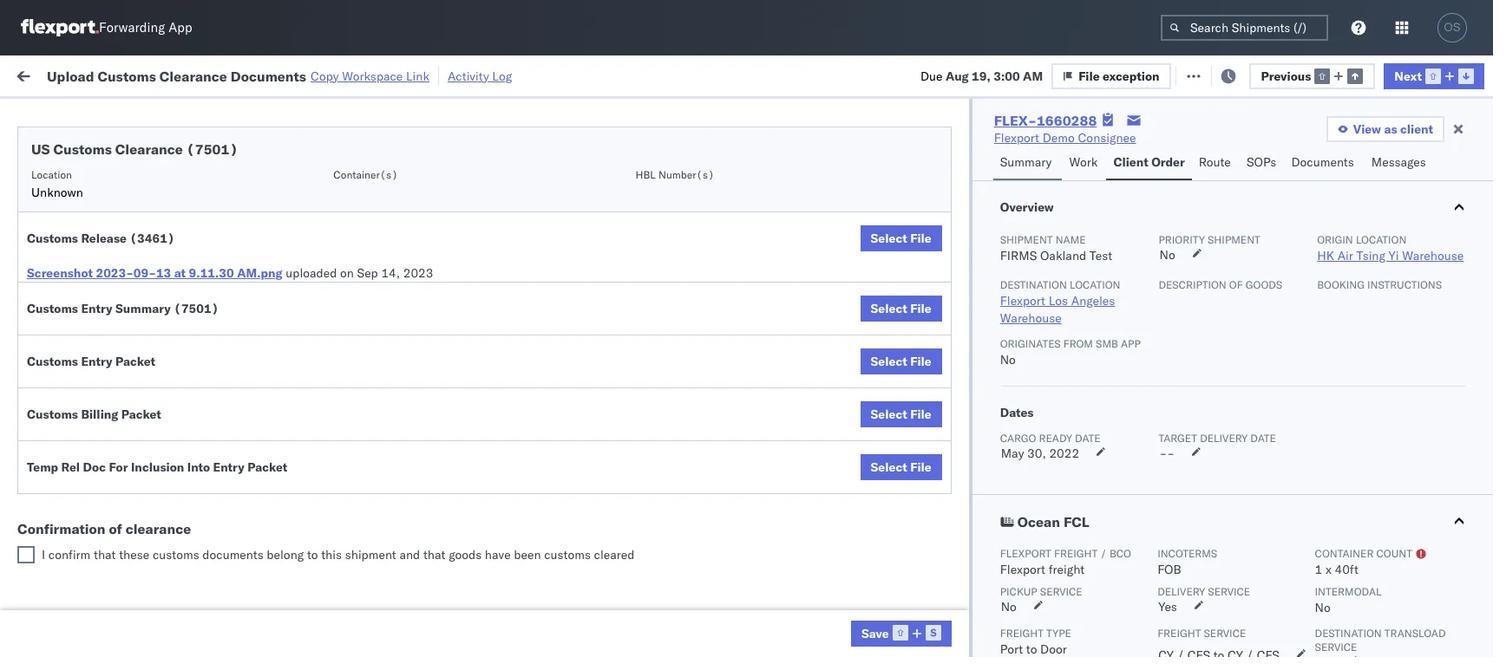 Task type: locate. For each thing, give the bounding box(es) containing it.
am up 7:00 pm est, dec 23, 2022
[[309, 441, 329, 457]]

fcl for 4th schedule delivery appointment button from the top of the page
[[570, 594, 592, 610]]

shipment
[[1208, 233, 1261, 246], [345, 547, 396, 563]]

2130387 down 'pickup service'
[[995, 632, 1048, 648]]

hlxu8034992 for fourth schedule pickup from los angeles, ca button from the bottom of the page
[[1253, 250, 1338, 266]]

3 schedule pickup from los angeles, ca link from the top
[[40, 316, 246, 351]]

2:59 down the uploaded
[[279, 288, 306, 304]]

due
[[921, 68, 943, 84]]

2 flex-1889466 from the top
[[958, 441, 1048, 457]]

ca for fourth schedule pickup from los angeles, ca button from the bottom of the page schedule pickup from los angeles, ca link
[[40, 258, 56, 274]]

0 horizontal spatial exception
[[1103, 68, 1160, 84]]

2:59 left to
[[279, 556, 306, 571]]

confirm up 'confirm'
[[40, 517, 84, 532]]

app up import work button
[[168, 20, 192, 36]]

2 schedule delivery appointment button from the top
[[40, 287, 213, 306]]

5 edt, from the top
[[332, 327, 359, 342]]

appointment down these
[[142, 593, 213, 609]]

1 resize handle column header from the left
[[248, 134, 269, 658]]

work right import
[[190, 67, 220, 83]]

freight for freight service
[[1158, 627, 1201, 640]]

1 vertical spatial test123456
[[1182, 250, 1255, 266]]

originates
[[1000, 338, 1061, 351]]

delivery inside button
[[87, 517, 132, 532]]

select for customs entry summary (7501)
[[871, 301, 907, 317]]

nov
[[362, 174, 384, 190], [362, 212, 384, 228], [362, 250, 384, 266], [362, 288, 384, 304], [362, 327, 384, 342], [361, 365, 383, 380]]

flexport. image
[[21, 19, 99, 36]]

7 2:59 from the top
[[279, 556, 306, 571]]

delivery down 2023-
[[94, 288, 139, 303]]

1 vertical spatial container
[[1315, 547, 1374, 561]]

los left angeles
[[1049, 293, 1068, 309]]

1 1889466 from the top
[[995, 403, 1048, 419]]

1 schedule pickup from los angeles, ca link from the top
[[40, 202, 246, 236]]

2 vertical spatial packet
[[247, 460, 287, 475]]

ca up customs entry packet in the left bottom of the page
[[40, 334, 56, 350]]

client
[[1400, 121, 1433, 137]]

overview
[[1000, 200, 1054, 215]]

flex-1846748 up overview
[[958, 174, 1048, 190]]

container for container numbers
[[1069, 134, 1115, 148]]

container inside button
[[1069, 134, 1115, 148]]

0 vertical spatial flex-2130387
[[958, 594, 1048, 610]]

packet right billing
[[121, 407, 161, 423]]

2 horizontal spatial documents
[[1291, 154, 1354, 170]]

maeu9736123
[[1182, 556, 1269, 571]]

flex-1846748 for upload customs clearance documents link
[[958, 365, 1048, 380]]

1846748 down originates
[[995, 365, 1048, 380]]

schedule pickup from los angeles, ca for fifth schedule pickup from los angeles, ca button from the top
[[40, 546, 234, 579]]

clearance down customs entry summary (7501)
[[134, 355, 190, 371]]

schedule pickup from los angeles, ca for second schedule pickup from los angeles, ca button from the bottom of the page
[[40, 393, 234, 426]]

destination inside the destination transload service
[[1315, 627, 1382, 640]]

on
[[426, 67, 439, 83], [340, 266, 354, 281]]

goods down the priority shipment
[[1246, 279, 1283, 292]]

3 schedule pickup from los angeles, ca from the top
[[40, 317, 234, 350]]

1 vertical spatial dec
[[360, 479, 383, 495]]

in
[[260, 107, 269, 120]]

jan down 13,
[[367, 594, 387, 610]]

lhuu7894563, for 2:59 am est, dec 14, 2022
[[1069, 441, 1159, 456]]

numbers for container numbers
[[1069, 148, 1112, 161]]

schedule delivery appointment up for
[[40, 440, 213, 456]]

schedule up rel
[[40, 440, 91, 456]]

upload customs clearance documents
[[40, 355, 190, 388]]

1 freight from the left
[[1000, 627, 1044, 640]]

on right 205
[[426, 67, 439, 83]]

pickup down customs entry summary (7501)
[[94, 317, 132, 333]]

ca for schedule pickup from los angeles, ca link associated with third schedule pickup from los angeles, ca button from the top
[[40, 334, 56, 350]]

customs down by:
[[53, 141, 112, 158]]

documents down the view
[[1291, 154, 1354, 170]]

of
[[1229, 279, 1243, 292], [109, 521, 122, 538]]

incoterms fob
[[1158, 547, 1218, 578]]

entry right into
[[213, 460, 244, 475]]

(7501) for us customs clearance (7501)
[[186, 141, 238, 158]]

may 30, 2022
[[1001, 446, 1079, 462]]

delivery down us customs clearance (7501)
[[94, 173, 139, 189]]

1 vertical spatial goods
[[449, 547, 482, 563]]

edt,
[[332, 174, 359, 190], [332, 212, 359, 228], [332, 250, 359, 266], [332, 288, 359, 304], [332, 327, 359, 342]]

schedule for fourth schedule pickup from los angeles, ca button from the bottom of the page
[[40, 241, 91, 256]]

schedule for 3rd schedule delivery appointment button from the top
[[40, 440, 91, 456]]

select file for temp rel doc for inclusion into entry packet
[[871, 460, 932, 475]]

4 2:59 from the top
[[279, 288, 306, 304]]

aug
[[946, 68, 969, 84]]

2 flex-1846748 from the top
[[958, 212, 1048, 228]]

1 vertical spatial upload
[[40, 355, 79, 371]]

1 integration test account - karl lagerfeld from the top
[[757, 594, 982, 610]]

ceau7522281, up smb on the right of the page
[[1069, 288, 1158, 304]]

2:59 for fourth schedule pickup from los angeles, ca button from the bottom of the page
[[279, 250, 306, 266]]

5 hlxu8034992 from the top
[[1253, 364, 1338, 380]]

1 horizontal spatial numbers
[[1245, 141, 1288, 154]]

1 vertical spatial maeu9408431
[[1182, 632, 1269, 648]]

schedule for 4th schedule delivery appointment button from the top of the page
[[40, 593, 91, 609]]

(7501) down 9.11.30
[[174, 301, 219, 317]]

0 vertical spatial entry
[[81, 301, 112, 317]]

1 vertical spatial lhuu7894563,
[[1069, 479, 1159, 495]]

2:59 for third schedule pickup from los angeles, ca button from the top
[[279, 327, 306, 342]]

0 vertical spatial 2130387
[[995, 594, 1048, 610]]

select file for customs billing packet
[[871, 407, 932, 423]]

2 select file button from the top
[[860, 296, 942, 322]]

pm right '11:30'
[[316, 594, 335, 610]]

documents button
[[1285, 147, 1365, 180]]

appointment for 1st schedule delivery appointment button
[[142, 173, 213, 189]]

est, right to
[[332, 556, 358, 571]]

fcl
[[570, 212, 592, 228], [570, 327, 592, 342], [570, 365, 592, 380], [570, 441, 592, 457], [570, 479, 592, 495], [1064, 514, 1089, 531], [570, 556, 592, 571], [570, 594, 592, 610]]

1 vertical spatial abcdefg78456546
[[1182, 479, 1298, 495]]

2 lhuu7894563, uetu5238478 from the top
[[1069, 479, 1246, 495]]

uetu5238478 for 7:00 pm est, dec 23, 2022
[[1162, 479, 1246, 495]]

upload inside the upload customs clearance documents
[[40, 355, 79, 371]]

1 vertical spatial work
[[1069, 154, 1098, 170]]

2 schedule delivery appointment link from the top
[[40, 287, 213, 304]]

1 horizontal spatial summary
[[1000, 154, 1052, 170]]

tsing
[[1357, 248, 1386, 264]]

numbers for mbl/mawb numbers
[[1245, 141, 1288, 154]]

flex-2130387 down 'pickup service'
[[958, 632, 1048, 648]]

flex-1846748 down originates
[[958, 365, 1048, 380]]

schedule for second schedule pickup from los angeles, ca button from the bottom of the page
[[40, 393, 91, 409]]

1 horizontal spatial that
[[423, 547, 446, 563]]

1 horizontal spatial shipment
[[1208, 233, 1261, 246]]

4 1889466 from the top
[[995, 518, 1048, 533]]

numbers inside the container numbers
[[1069, 148, 1112, 161]]

4 schedule delivery appointment button from the top
[[40, 592, 213, 611]]

location up angeles
[[1070, 279, 1121, 292]]

1 vertical spatial 14,
[[386, 441, 405, 457]]

--
[[1160, 446, 1175, 462]]

flex-2130387
[[958, 594, 1048, 610], [958, 632, 1048, 648]]

pickup down the upload customs clearance documents
[[94, 393, 132, 409]]

1 horizontal spatial freight
[[1158, 627, 1201, 640]]

1 customs from the left
[[153, 547, 199, 563]]

3 2:59 from the top
[[279, 250, 306, 266]]

0 vertical spatial abcdefg78456546
[[1182, 441, 1298, 457]]

no inside originates from smb app no
[[1000, 352, 1016, 368]]

1 vertical spatial account
[[846, 632, 892, 648]]

file exception up consignee
[[1079, 68, 1160, 84]]

1846748 up shipment on the right top of page
[[995, 212, 1048, 228]]

2:59 for 3rd schedule delivery appointment button from the top
[[279, 441, 306, 457]]

0 horizontal spatial file exception
[[1079, 68, 1160, 84]]

i confirm that these customs documents belong to this shipment and that goods have been customs cleared
[[42, 547, 635, 563]]

date right ready at the right bottom of the page
[[1075, 432, 1101, 445]]

ca
[[40, 220, 56, 236], [40, 258, 56, 274], [40, 334, 56, 350], [40, 411, 56, 426], [40, 487, 56, 503], [40, 564, 56, 579]]

appointment
[[142, 173, 213, 189], [142, 288, 213, 303], [142, 440, 213, 456], [142, 593, 213, 609]]

1 horizontal spatial documents
[[231, 67, 306, 85]]

freight service
[[1158, 627, 1246, 640]]

schedule delivery appointment link for third schedule delivery appointment button from the bottom of the page
[[40, 287, 213, 304]]

1 vertical spatial clearance
[[115, 141, 183, 158]]

schedule delivery appointment button down 2023-
[[40, 287, 213, 306]]

2 schedule from the top
[[40, 203, 91, 218]]

14, right sep at the top
[[381, 266, 400, 281]]

1 vertical spatial lagerfeld
[[931, 632, 982, 648]]

jan for 23,
[[367, 594, 387, 610]]

3 schedule delivery appointment from the top
[[40, 440, 213, 456]]

1 vertical spatial location
[[1070, 279, 1121, 292]]

container numbers
[[1069, 134, 1115, 161]]

location inside origin location hk air tsing yi warehouse
[[1356, 233, 1407, 246]]

5 5, from the top
[[387, 327, 399, 342]]

belong
[[267, 547, 304, 563]]

3 5, from the top
[[387, 250, 399, 266]]

copy workspace link button
[[311, 68, 429, 84]]

schedule delivery appointment button up for
[[40, 439, 213, 459]]

forwarding
[[99, 20, 165, 36]]

intermodal no
[[1315, 586, 1382, 616]]

select file button for customs entry summary (7501)
[[860, 296, 942, 322]]

4 hlxu8034992 from the top
[[1253, 326, 1338, 342]]

1 vertical spatial (7501)
[[174, 301, 219, 317]]

3 schedule delivery appointment link from the top
[[40, 439, 213, 457]]

2 hlxu6269489, from the top
[[1161, 250, 1250, 266]]

1 schedule pickup from los angeles, ca from the top
[[40, 203, 234, 236]]

documents inside the upload customs clearance documents
[[40, 373, 103, 388]]

schedule down the us
[[40, 173, 91, 189]]

lhuu7894563, for 7:00 pm est, dec 23, 2022
[[1069, 479, 1159, 495]]

ocean fcl for 4th schedule delivery appointment button from the top of the page
[[531, 594, 592, 610]]

summary inside button
[[1000, 154, 1052, 170]]

schedule delivery appointment link up for
[[40, 439, 213, 457]]

route button
[[1192, 147, 1240, 180]]

entry for summary
[[81, 301, 112, 317]]

2 horizontal spatial service
[[1315, 641, 1357, 654]]

ca down temp
[[40, 487, 56, 503]]

freight left type
[[1000, 627, 1044, 640]]

shipment name firms oakland test
[[1000, 233, 1113, 264]]

confirm
[[40, 470, 84, 485], [40, 517, 84, 532]]

entry
[[81, 301, 112, 317], [81, 354, 112, 370], [213, 460, 244, 475]]

pm for 7:00
[[309, 479, 328, 495]]

0 vertical spatial uetu5238478
[[1162, 441, 1246, 456]]

service for yes
[[1208, 586, 1250, 599]]

origin location hk air tsing yi warehouse
[[1317, 233, 1464, 264]]

dec down 2:59 am est, dec 14, 2022
[[360, 479, 383, 495]]

0 vertical spatial integration test account - karl lagerfeld
[[757, 594, 982, 610]]

09-
[[133, 266, 156, 281]]

0 horizontal spatial that
[[94, 547, 116, 563]]

file for temp rel doc for inclusion into entry packet
[[910, 460, 932, 475]]

2 vertical spatial lhuu7894563,
[[1069, 517, 1159, 533]]

1 confirm from the top
[[40, 470, 84, 485]]

location up hk air tsing yi warehouse link
[[1356, 233, 1407, 246]]

documents up in
[[231, 67, 306, 85]]

flex-1846748 up shipment on the right top of page
[[958, 212, 1048, 228]]

2:59 for 5th schedule pickup from los angeles, ca button from the bottom of the page
[[279, 212, 306, 228]]

of right description
[[1229, 279, 1243, 292]]

Search Shipments (/) text field
[[1161, 15, 1328, 41]]

5 ca from the top
[[40, 487, 56, 503]]

0 vertical spatial 14,
[[381, 266, 400, 281]]

3 edt, from the top
[[332, 250, 359, 266]]

1 horizontal spatial file exception
[[1196, 67, 1277, 83]]

2130387
[[995, 594, 1048, 610], [995, 632, 1048, 648]]

service down maeu9736123
[[1208, 586, 1250, 599]]

1 vertical spatial jan
[[367, 594, 387, 610]]

2023 right sep at the top
[[403, 266, 433, 281]]

1 horizontal spatial container
[[1315, 547, 1374, 561]]

booking
[[1317, 279, 1365, 292]]

1 vertical spatial flex-2130387
[[958, 632, 1048, 648]]

fcl for 3rd schedule delivery appointment button from the top
[[570, 441, 592, 457]]

1 vertical spatial karl
[[905, 632, 928, 648]]

ca inside confirm pickup from los angeles, ca
[[40, 487, 56, 503]]

of for confirmation
[[109, 521, 122, 538]]

location inside destination location flexport los angeles warehouse
[[1070, 279, 1121, 292]]

from inside originates from smb app no
[[1064, 338, 1093, 351]]

los
[[164, 203, 183, 218], [164, 241, 183, 256], [1049, 293, 1068, 309], [164, 317, 183, 333], [164, 393, 183, 409], [157, 470, 176, 485], [164, 546, 183, 562]]

2 abcdefg78456546 from the top
[[1182, 479, 1298, 495]]

0 vertical spatial lhuu7894563, uetu5238478
[[1069, 441, 1246, 456]]

am up the uploaded
[[309, 212, 329, 228]]

delivery for 1st schedule delivery appointment button
[[94, 173, 139, 189]]

clearance down ready
[[115, 141, 183, 158]]

3 flex-1846748 from the top
[[958, 250, 1048, 266]]

customs left billing
[[27, 407, 78, 423]]

0 vertical spatial destination
[[1000, 279, 1067, 292]]

los inside destination location flexport los angeles warehouse
[[1049, 293, 1068, 309]]

1 vertical spatial gvcu5265864
[[1069, 632, 1154, 647]]

karl
[[905, 594, 928, 610], [905, 632, 928, 648]]

0 vertical spatial app
[[168, 20, 192, 36]]

2 schedule pickup from los angeles, ca from the top
[[40, 241, 234, 274]]

2 select file from the top
[[871, 301, 932, 317]]

3 select from the top
[[871, 354, 907, 370]]

2 vertical spatial test123456
[[1182, 288, 1255, 304]]

0 vertical spatial location
[[1356, 233, 1407, 246]]

2 select from the top
[[871, 301, 907, 317]]

summary down 09- at the top left of the page
[[115, 301, 171, 317]]

maeu9408431 down delivery service
[[1182, 632, 1269, 648]]

save
[[862, 626, 889, 642]]

location for angeles
[[1070, 279, 1121, 292]]

2 schedule delivery appointment from the top
[[40, 288, 213, 303]]

hlxu6269489,
[[1161, 174, 1250, 189], [1161, 250, 1250, 266], [1161, 288, 1250, 304], [1161, 326, 1250, 342], [1161, 364, 1250, 380]]

3 2:59 am edt, nov 5, 2022 from the top
[[279, 250, 432, 266]]

angeles, for fifth schedule pickup from los angeles, ca button from the top
[[186, 546, 234, 562]]

0 horizontal spatial date
[[1075, 432, 1101, 445]]

1 vertical spatial entry
[[81, 354, 112, 370]]

7 resize handle column header from the left
[[1039, 134, 1060, 658]]

flex-1889466 up flex-1893174
[[958, 518, 1048, 533]]

flexport inside destination location flexport los angeles warehouse
[[1000, 293, 1046, 309]]

import work button
[[140, 56, 227, 95]]

None checkbox
[[17, 547, 35, 564]]

appointment down us customs clearance (7501)
[[142, 173, 213, 189]]

1 vertical spatial 2023
[[405, 556, 435, 571]]

2 ceau7522281, hlxu6269489, hlxu8034992 from the top
[[1069, 250, 1338, 266]]

select
[[871, 231, 907, 246], [871, 301, 907, 317], [871, 354, 907, 370], [871, 407, 907, 423], [871, 460, 907, 475]]

3 lhuu7894563, uetu5238478 from the top
[[1069, 517, 1246, 533]]

4 resize handle column header from the left
[[614, 134, 635, 658]]

client
[[1114, 154, 1148, 170]]

for
[[167, 107, 181, 120]]

shipment left and
[[345, 547, 396, 563]]

1 vertical spatial uetu5238478
[[1162, 479, 1246, 495]]

flex-1889466 down "dates"
[[958, 441, 1048, 457]]

warehouse inside origin location hk air tsing yi warehouse
[[1402, 248, 1464, 264]]

schedule pickup from los angeles, ca link for third schedule pickup from los angeles, ca button from the top
[[40, 316, 246, 351]]

schedule delivery appointment link
[[40, 172, 213, 190], [40, 287, 213, 304], [40, 439, 213, 457], [40, 592, 213, 610]]

abcdefg78456546 for 2:59 am est, dec 14, 2022
[[1182, 441, 1298, 457]]

ceau7522281, down name
[[1069, 250, 1158, 266]]

0 vertical spatial summary
[[1000, 154, 1052, 170]]

ceau7522281,
[[1069, 174, 1158, 189], [1069, 250, 1158, 266], [1069, 288, 1158, 304], [1069, 326, 1158, 342], [1069, 364, 1158, 380]]

select file for customs entry packet
[[871, 354, 932, 370]]

abcdefg78456546
[[1182, 441, 1298, 457], [1182, 479, 1298, 495]]

0 horizontal spatial on
[[340, 266, 354, 281]]

4 appointment from the top
[[142, 593, 213, 609]]

confirm inside confirm pickup from los angeles, ca
[[40, 470, 84, 485]]

0 vertical spatial dec
[[361, 441, 383, 457]]

2 date from the left
[[1251, 432, 1276, 445]]

appointment down 13
[[142, 288, 213, 303]]

2023 for 13,
[[405, 556, 435, 571]]

1 schedule delivery appointment link from the top
[[40, 172, 213, 190]]

2 2:59 from the top
[[279, 212, 306, 228]]

select file button for customs entry packet
[[860, 349, 942, 375]]

confirm delivery
[[40, 517, 132, 532]]

0 horizontal spatial service
[[1040, 586, 1083, 599]]

est, for 7:00 pm est, dec 23, 2022
[[331, 479, 357, 495]]

0 horizontal spatial location
[[1070, 279, 1121, 292]]

0 vertical spatial lhuu7894563,
[[1069, 441, 1159, 456]]

documents
[[202, 547, 264, 563]]

4 1846748 from the top
[[995, 288, 1048, 304]]

flex-1846748 down flexport los angeles warehouse link
[[958, 327, 1048, 342]]

30,
[[1027, 446, 1046, 462]]

0 horizontal spatial of
[[109, 521, 122, 538]]

1 maeu9408431 from the top
[[1182, 594, 1269, 610]]

flex-1846748 for schedule pickup from los angeles, ca link associated with third schedule pickup from los angeles, ca button from the top
[[958, 327, 1048, 342]]

1 vertical spatial integration test account - karl lagerfeld
[[757, 632, 982, 648]]

0 vertical spatial of
[[1229, 279, 1243, 292]]

1 vertical spatial on
[[340, 266, 354, 281]]

0 vertical spatial container
[[1069, 134, 1115, 148]]

los up (3461)
[[164, 203, 183, 218]]

8 schedule from the top
[[40, 546, 91, 562]]

0 vertical spatial integration
[[757, 594, 816, 610]]

1 horizontal spatial goods
[[1246, 279, 1283, 292]]

ca for schedule pickup from los angeles, ca link corresponding to fifth schedule pickup from los angeles, ca button from the top
[[40, 564, 56, 579]]

edt, for fourth schedule pickup from los angeles, ca button from the bottom of the page schedule pickup from los angeles, ca link
[[332, 250, 359, 266]]

0 horizontal spatial numbers
[[1069, 148, 1112, 161]]

fcl for upload customs clearance documents button
[[570, 365, 592, 380]]

id
[[952, 141, 963, 154]]

6 resize handle column header from the left
[[901, 134, 921, 658]]

2 integration test account - karl lagerfeld from the top
[[757, 632, 982, 648]]

2 vertical spatial lhuu7894563, uetu5238478
[[1069, 517, 1246, 533]]

work down the flexport demo consignee
[[1069, 154, 1098, 170]]

1 vertical spatial pm
[[316, 594, 335, 610]]

0 horizontal spatial shipment
[[345, 547, 396, 563]]

3 test123456 from the top
[[1182, 288, 1255, 304]]

schedule pickup from los angeles, ca for fourth schedule pickup from los angeles, ca button from the bottom of the page
[[40, 241, 234, 274]]

appointment up inclusion
[[142, 440, 213, 456]]

upload
[[47, 67, 94, 85], [40, 355, 79, 371]]

am
[[1023, 68, 1043, 84], [309, 174, 329, 190], [309, 212, 329, 228], [309, 250, 329, 266], [309, 288, 329, 304], [309, 327, 329, 342], [309, 365, 329, 380], [309, 441, 329, 457], [309, 556, 329, 571]]

flex-1846748 down shipment on the right top of page
[[958, 250, 1048, 266]]

1 vertical spatial integration
[[757, 632, 816, 648]]

0 vertical spatial maeu9408431
[[1182, 594, 1269, 610]]

numbers down consignee
[[1069, 148, 1112, 161]]

los left into
[[157, 470, 176, 485]]

flex-1893174 button
[[930, 551, 1051, 576], [930, 551, 1051, 576]]

activity log button
[[448, 66, 512, 86]]

0 vertical spatial packet
[[115, 354, 155, 370]]

action
[[1432, 67, 1471, 83]]

9 schedule from the top
[[40, 593, 91, 609]]

schedule delivery appointment link down these
[[40, 592, 213, 610]]

schedule delivery appointment link for 4th schedule delivery appointment button from the top of the page
[[40, 592, 213, 610]]

ca for schedule pickup from los angeles, ca link for second schedule pickup from los angeles, ca button from the bottom of the page
[[40, 411, 56, 426]]

2 customs from the left
[[544, 547, 591, 563]]

0 vertical spatial gvcu5265864
[[1069, 593, 1154, 609]]

1 date from the left
[[1075, 432, 1101, 445]]

est, down 2:59 am est, jan 13, 2023
[[338, 594, 364, 610]]

mbl/mawb numbers button
[[1173, 138, 1373, 155]]

2 2130387 from the top
[[995, 632, 1048, 648]]

0 vertical spatial warehouse
[[1402, 248, 1464, 264]]

location unknown
[[31, 168, 83, 200]]

1 test123456 from the top
[[1182, 174, 1255, 190]]

1 horizontal spatial work
[[1069, 154, 1098, 170]]

am for fourth schedule pickup from los angeles, ca button from the bottom of the page
[[309, 250, 329, 266]]

ceau7522281, down angeles
[[1069, 326, 1158, 342]]

2:59 for fifth schedule pickup from los angeles, ca button from the top
[[279, 556, 306, 571]]

14, up 7:00 pm est, dec 23, 2022
[[386, 441, 405, 457]]

freight down the yes
[[1158, 627, 1201, 640]]

los inside confirm pickup from los angeles, ca
[[157, 470, 176, 485]]

integration test account - karl lagerfeld
[[757, 594, 982, 610], [757, 632, 982, 648]]

customs
[[98, 67, 156, 85], [53, 141, 112, 158], [27, 231, 78, 246], [27, 301, 78, 317], [27, 354, 78, 370], [82, 355, 131, 371], [27, 407, 78, 423]]

ca down customs release (3461)
[[40, 258, 56, 274]]

confirmation
[[17, 521, 105, 538]]

flex-1889466 up cargo
[[958, 403, 1048, 419]]

0 horizontal spatial destination
[[1000, 279, 1067, 292]]

1 2:59 am edt, nov 5, 2022 from the top
[[279, 174, 432, 190]]

summary down "demo"
[[1000, 154, 1052, 170]]

angeles, inside confirm pickup from los angeles, ca
[[179, 470, 227, 485]]

0 vertical spatial shipment
[[1208, 233, 1261, 246]]

0 horizontal spatial goods
[[449, 547, 482, 563]]

2 vertical spatial uetu5238478
[[1162, 517, 1246, 533]]

fcl for confirm pickup from los angeles, ca button
[[570, 479, 592, 495]]

2023-
[[96, 266, 134, 281]]

at left risk
[[346, 67, 356, 83]]

4 schedule delivery appointment link from the top
[[40, 592, 213, 610]]

shipment up description of goods
[[1208, 233, 1261, 246]]

schedule down confirmation in the bottom left of the page
[[40, 546, 91, 562]]

warehouse up originates
[[1000, 311, 1062, 326]]

2 edt, from the top
[[332, 212, 359, 228]]

0 vertical spatial jan
[[361, 556, 380, 571]]

1 lhuu7894563, uetu5238478 from the top
[[1069, 441, 1246, 456]]

1 vertical spatial at
[[174, 266, 186, 281]]

1 ceau7522281, from the top
[[1069, 174, 1158, 189]]

upload customs clearance documents link
[[40, 354, 246, 389]]

0 vertical spatial confirm
[[40, 470, 84, 485]]

2:59 am edt, nov 5, 2022
[[279, 174, 432, 190], [279, 212, 432, 228], [279, 250, 432, 266], [279, 288, 432, 304], [279, 327, 432, 342]]

angeles, for fourth schedule pickup from los angeles, ca button from the bottom of the page
[[186, 241, 234, 256]]

1 vertical spatial app
[[1121, 338, 1141, 351]]

client order
[[1114, 154, 1185, 170]]

at right 13
[[174, 266, 186, 281]]

customs up billing
[[82, 355, 131, 371]]

2 karl from the top
[[905, 632, 928, 648]]

3 select file button from the top
[[860, 349, 942, 375]]

3 schedule from the top
[[40, 241, 91, 256]]

am for upload customs clearance documents button
[[309, 365, 329, 380]]

date right delivery
[[1251, 432, 1276, 445]]

service inside the destination transload service
[[1315, 641, 1357, 654]]

23, down 2:59 am est, dec 14, 2022
[[386, 479, 404, 495]]

have
[[485, 547, 511, 563]]

schedule for third schedule pickup from los angeles, ca button from the top
[[40, 317, 91, 333]]

flex-1660288
[[994, 112, 1097, 129]]

1 horizontal spatial app
[[1121, 338, 1141, 351]]

3 hlxu8034992 from the top
[[1253, 288, 1338, 304]]

screenshot 2023-09-13 at 9.11.30 am.png uploaded on sep 14, 2023
[[27, 266, 433, 281]]

3 1889466 from the top
[[995, 479, 1048, 495]]

1 vertical spatial lhuu7894563, uetu5238478
[[1069, 479, 1246, 495]]

3 1846748 from the top
[[995, 250, 1048, 266]]

1 vertical spatial documents
[[1291, 154, 1354, 170]]

billing
[[81, 407, 118, 423]]

1 schedule from the top
[[40, 173, 91, 189]]

2 vertical spatial documents
[[40, 373, 103, 388]]

am right belong
[[309, 556, 329, 571]]

4 flex-1846748 from the top
[[958, 288, 1048, 304]]

abcdefg78456546 for 7:00 pm est, dec 23, 2022
[[1182, 479, 1298, 495]]

schedule down screenshot
[[40, 288, 91, 303]]

container(s)
[[333, 168, 398, 181]]

am down the uploaded
[[309, 288, 329, 304]]

destination inside destination location flexport los angeles warehouse
[[1000, 279, 1067, 292]]

clearance inside the upload customs clearance documents
[[134, 355, 190, 371]]

sops button
[[1240, 147, 1285, 180]]

delivery up these
[[87, 517, 132, 532]]

1 horizontal spatial of
[[1229, 279, 1243, 292]]

4 ca from the top
[[40, 411, 56, 426]]

freight left /
[[1054, 547, 1098, 561]]

resize handle column header
[[248, 134, 269, 658], [441, 134, 462, 658], [502, 134, 522, 658], [614, 134, 635, 658], [727, 134, 748, 658], [901, 134, 921, 658], [1039, 134, 1060, 658], [1152, 134, 1173, 658], [1369, 134, 1390, 658], [1462, 134, 1483, 658], [1482, 134, 1493, 658]]

0 vertical spatial lagerfeld
[[931, 594, 982, 610]]

ocean fcl for third schedule pickup from los angeles, ca button from the top
[[531, 327, 592, 342]]

confirm for confirm delivery
[[40, 517, 84, 532]]

service
[[1040, 586, 1083, 599], [1208, 586, 1250, 599], [1315, 641, 1357, 654]]

schedule up customs entry packet in the left bottom of the page
[[40, 317, 91, 333]]

1 horizontal spatial location
[[1356, 233, 1407, 246]]

3 appointment from the top
[[142, 440, 213, 456]]

sep
[[357, 266, 378, 281]]

type
[[1046, 627, 1071, 640]]

schedule delivery appointment button down these
[[40, 592, 213, 611]]

file
[[1196, 67, 1218, 83], [1079, 68, 1100, 84], [910, 231, 932, 246], [910, 301, 932, 317], [910, 354, 932, 370], [910, 407, 932, 423], [910, 460, 932, 475]]

0 horizontal spatial warehouse
[[1000, 311, 1062, 326]]

ca down unknown
[[40, 220, 56, 236]]

confirm delivery button
[[40, 516, 132, 535]]

client order button
[[1107, 147, 1192, 180]]

0 horizontal spatial customs
[[153, 547, 199, 563]]

from inside confirm pickup from los angeles, ca
[[128, 470, 153, 485]]

progress
[[272, 107, 315, 120]]

service down the "intermodal no"
[[1315, 641, 1357, 654]]

pm for 11:30
[[316, 594, 335, 610]]

freight
[[1054, 547, 1098, 561], [1049, 562, 1085, 578]]

that right and
[[423, 547, 446, 563]]

count
[[1377, 547, 1412, 561]]

0 vertical spatial upload
[[47, 67, 94, 85]]

1 horizontal spatial customs
[[544, 547, 591, 563]]

dec for 14,
[[361, 441, 383, 457]]

app inside "link"
[[168, 20, 192, 36]]

0 vertical spatial work
[[190, 67, 220, 83]]

work inside button
[[190, 67, 220, 83]]

pickup
[[94, 203, 132, 218], [94, 241, 132, 256], [94, 317, 132, 333], [94, 393, 132, 409], [87, 470, 125, 485], [94, 546, 132, 562], [1000, 586, 1037, 599]]

angeles, for third schedule pickup from los angeles, ca button from the top
[[186, 317, 234, 333]]

flex
[[930, 141, 950, 154]]

pickup inside confirm pickup from los angeles, ca
[[87, 470, 125, 485]]

ceau7522281, hlxu6269489, hlxu8034992
[[1069, 174, 1338, 189], [1069, 250, 1338, 266], [1069, 288, 1338, 304], [1069, 326, 1338, 342], [1069, 364, 1338, 380]]

0 horizontal spatial freight
[[1000, 627, 1044, 640]]

service for no
[[1040, 586, 1083, 599]]

angeles, for 5th schedule pickup from los angeles, ca button from the bottom of the page
[[186, 203, 234, 218]]

location
[[1356, 233, 1407, 246], [1070, 279, 1121, 292]]



Task type: vqa. For each thing, say whether or not it's contained in the screenshot.


Task type: describe. For each thing, give the bounding box(es) containing it.
2 flex-2130387 from the top
[[958, 632, 1048, 648]]

location
[[31, 168, 72, 181]]

9 resize handle column header from the left
[[1369, 134, 1390, 658]]

destination location flexport los angeles warehouse
[[1000, 279, 1121, 326]]

13,
[[383, 556, 402, 571]]

container numbers button
[[1060, 131, 1156, 162]]

5 resize handle column header from the left
[[727, 134, 748, 658]]

file for customs entry packet
[[910, 354, 932, 370]]

angeles, for confirm pickup from los angeles, ca button
[[179, 470, 227, 485]]

flex id button
[[921, 138, 1043, 155]]

5 hlxu6269489, from the top
[[1161, 364, 1250, 380]]

4 schedule delivery appointment from the top
[[40, 593, 213, 609]]

customs inside the upload customs clearance documents
[[82, 355, 131, 371]]

2 schedule pickup from los angeles, ca button from the top
[[40, 240, 246, 276]]

2 account from the top
[[846, 632, 892, 648]]

os button
[[1432, 8, 1472, 48]]

appointment for third schedule delivery appointment button from the bottom of the page
[[142, 288, 213, 303]]

4 2:59 am edt, nov 5, 2022 from the top
[[279, 288, 432, 304]]

delivery up the yes
[[1158, 586, 1205, 599]]

1 karl from the top
[[905, 594, 928, 610]]

description
[[1159, 279, 1227, 292]]

2 maeu9408431 from the top
[[1182, 632, 1269, 648]]

23, for 2022
[[386, 479, 404, 495]]

3 resize handle column header from the left
[[502, 134, 522, 658]]

4 5, from the top
[[387, 288, 399, 304]]

schedule for fifth schedule pickup from los angeles, ca button from the top
[[40, 546, 91, 562]]

route
[[1199, 154, 1231, 170]]

temp
[[27, 460, 58, 475]]

select file for customs release (3461)
[[871, 231, 932, 246]]

customs up screenshot
[[27, 231, 78, 246]]

batch
[[1395, 67, 1429, 83]]

fcl for third schedule pickup from los angeles, ca button from the top
[[570, 327, 592, 342]]

est, for 2:00 am est, nov 9, 2022
[[332, 365, 358, 380]]

schedule for 5th schedule pickup from los angeles, ca button from the bottom of the page
[[40, 203, 91, 218]]

delivery for confirm delivery button
[[87, 517, 132, 532]]

hk air tsing yi warehouse link
[[1317, 248, 1464, 264]]

destination transload service
[[1315, 627, 1446, 654]]

4 ceau7522281, from the top
[[1069, 326, 1158, 342]]

(7501) for customs entry summary (7501)
[[174, 301, 219, 317]]

rel
[[61, 460, 80, 475]]

(3461)
[[130, 231, 175, 246]]

2 integration from the top
[[757, 632, 816, 648]]

import work
[[147, 67, 220, 83]]

view
[[1353, 121, 1381, 137]]

am for 3rd schedule delivery appointment button from the top
[[309, 441, 329, 457]]

customs billing packet
[[27, 407, 161, 423]]

schedule pickup from los angeles, ca for third schedule pickup from los angeles, ca button from the top
[[40, 317, 234, 350]]

shipment
[[1000, 233, 1053, 246]]

upload customs clearance documents copy workspace link
[[47, 67, 429, 85]]

4 hlxu6269489, from the top
[[1161, 326, 1250, 342]]

no down 'pickup service'
[[1001, 600, 1017, 615]]

1 account from the top
[[846, 594, 892, 610]]

packet for customs entry packet
[[115, 354, 155, 370]]

msdu7304509
[[1069, 555, 1157, 571]]

1 edt, from the top
[[332, 174, 359, 190]]

date for --
[[1251, 432, 1276, 445]]

(0)
[[282, 67, 305, 83]]

delivery for 3rd schedule delivery appointment button from the top
[[94, 440, 139, 456]]

4 edt, from the top
[[332, 288, 359, 304]]

link
[[406, 68, 429, 84]]

4 ceau7522281, hlxu6269489, hlxu8034992 from the top
[[1069, 326, 1338, 342]]

schedule pickup from los angeles, ca link for 5th schedule pickup from los angeles, ca button from the bottom of the page
[[40, 202, 246, 236]]

clearance for us customs clearance (7501)
[[115, 141, 183, 158]]

delivery for 4th schedule delivery appointment button from the top of the page
[[94, 593, 139, 609]]

Search Work text field
[[909, 62, 1098, 88]]

cleared
[[594, 547, 635, 563]]

messages
[[1372, 154, 1426, 170]]

my work
[[17, 63, 94, 87]]

7:00 pm est, dec 23, 2022
[[279, 479, 437, 495]]

1893174
[[995, 556, 1048, 571]]

/
[[1100, 547, 1107, 561]]

appointment for 4th schedule delivery appointment button from the top of the page
[[142, 593, 213, 609]]

759 at risk
[[320, 67, 380, 83]]

originates from smb app no
[[1000, 338, 1141, 368]]

lhuu7894563, uetu5238478 for 7:00 pm est, dec 23, 2022
[[1069, 479, 1246, 495]]

ca for confirm pickup from los angeles, ca link
[[40, 487, 56, 503]]

blocked,
[[214, 107, 257, 120]]

delivery for third schedule delivery appointment button from the bottom of the page
[[94, 288, 139, 303]]

due aug 19, 3:00 am
[[921, 68, 1043, 84]]

next button
[[1384, 63, 1485, 89]]

am right 3:00
[[1023, 68, 1043, 84]]

6 1846748 from the top
[[995, 365, 1048, 380]]

los down the clearance
[[164, 546, 183, 562]]

3 uetu5238478 from the top
[[1162, 517, 1246, 533]]

ocean fcl for upload customs clearance documents button
[[531, 365, 592, 380]]

schedule for 1st schedule delivery appointment button
[[40, 173, 91, 189]]

los down 13
[[164, 317, 183, 333]]

select file for customs entry summary (7501)
[[871, 301, 932, 317]]

ocean inside button
[[1017, 514, 1060, 531]]

1 horizontal spatial exception
[[1221, 67, 1277, 83]]

angeles
[[1071, 293, 1115, 309]]

screenshot 2023-09-13 at 9.11.30 am.png link
[[27, 265, 283, 282]]

container count
[[1315, 547, 1412, 561]]

documents inside button
[[1291, 154, 1354, 170]]

2023 for 23,
[[411, 594, 442, 610]]

edt, for schedule pickup from los angeles, ca link corresponding to 5th schedule pickup from los angeles, ca button from the bottom of the page
[[332, 212, 359, 228]]

flexport demo consignee
[[994, 130, 1136, 146]]

date for may 30, 2022
[[1075, 432, 1101, 445]]

1 horizontal spatial at
[[346, 67, 356, 83]]

0 horizontal spatial at
[[174, 266, 186, 281]]

destination for service
[[1315, 627, 1382, 640]]

select for customs billing packet
[[871, 407, 907, 423]]

am left container(s)
[[309, 174, 329, 190]]

name
[[1056, 233, 1086, 246]]

10 resize handle column header from the left
[[1462, 134, 1483, 658]]

am for 5th schedule pickup from los angeles, ca button from the bottom of the page
[[309, 212, 329, 228]]

forwarding app link
[[21, 19, 192, 36]]

cargo
[[1000, 432, 1036, 445]]

2 lagerfeld from the top
[[931, 632, 982, 648]]

1 flex-1889466 from the top
[[958, 403, 1048, 419]]

1 2:59 from the top
[[279, 174, 306, 190]]

8 resize handle column header from the left
[[1152, 134, 1173, 658]]

customs up customs billing packet
[[27, 354, 78, 370]]

yes
[[1158, 600, 1177, 615]]

file for customs release (3461)
[[910, 231, 932, 246]]

1 flex-2130387 from the top
[[958, 594, 1048, 610]]

3 ceau7522281, from the top
[[1069, 288, 1158, 304]]

1 schedule pickup from los angeles, ca button from the top
[[40, 202, 246, 238]]

3 schedule delivery appointment button from the top
[[40, 439, 213, 459]]

documents for upload customs clearance documents copy workspace link
[[231, 67, 306, 85]]

select for customs release (3461)
[[871, 231, 907, 246]]

hbl
[[636, 168, 656, 181]]

test123456 for 1st schedule delivery appointment button
[[1182, 174, 1255, 190]]

1 ceau7522281, hlxu6269489, hlxu8034992 from the top
[[1069, 174, 1338, 189]]

pickup up 2023-
[[94, 241, 132, 256]]

2 resize handle column header from the left
[[441, 134, 462, 658]]

freight for freight type
[[1000, 627, 1044, 640]]

2 that from the left
[[423, 547, 446, 563]]

flex-1660288 link
[[994, 112, 1097, 129]]

ocean fcl for confirm pickup from los angeles, ca button
[[531, 479, 592, 495]]

2 5, from the top
[[387, 212, 399, 228]]

2:59 am est, dec 14, 2022
[[279, 441, 438, 457]]

confirm pickup from los angeles, ca link
[[40, 469, 246, 504]]

flexport demo consignee link
[[994, 129, 1136, 147]]

schedule pickup from los angeles, ca link for fourth schedule pickup from los angeles, ca button from the bottom of the page
[[40, 240, 246, 275]]

overview button
[[972, 181, 1493, 233]]

est, for 2:59 am est, dec 14, 2022
[[332, 441, 358, 457]]

2 1889466 from the top
[[995, 441, 1048, 457]]

operator
[[1399, 141, 1440, 154]]

intermodal
[[1315, 586, 1382, 599]]

1 that from the left
[[94, 547, 116, 563]]

select for temp rel doc for inclusion into entry packet
[[871, 460, 907, 475]]

view as client button
[[1326, 116, 1445, 142]]

air
[[1338, 248, 1353, 264]]

lhuu7894563, uetu5238478 for 2:59 am est, dec 14, 2022
[[1069, 441, 1246, 456]]

status
[[95, 107, 126, 120]]

confirm pickup from los angeles, ca
[[40, 470, 227, 503]]

3 lhuu7894563, from the top
[[1069, 517, 1159, 533]]

hlxu8034992 for third schedule pickup from los angeles, ca button from the top
[[1253, 326, 1338, 342]]

transload
[[1385, 627, 1446, 640]]

customs release (3461)
[[27, 231, 175, 246]]

activity
[[448, 68, 489, 84]]

0 horizontal spatial summary
[[115, 301, 171, 317]]

ocean fcl for fifth schedule pickup from los angeles, ca button from the top
[[531, 556, 592, 571]]

1 vertical spatial freight
[[1049, 562, 1085, 578]]

los down upload customs clearance documents button
[[164, 393, 183, 409]]

workspace
[[342, 68, 403, 84]]

0 vertical spatial freight
[[1054, 547, 1098, 561]]

1 schedule delivery appointment button from the top
[[40, 172, 213, 191]]

demo
[[1043, 130, 1075, 146]]

destination for flexport
[[1000, 279, 1067, 292]]

been
[[514, 547, 541, 563]]

ocean fcl for 3rd schedule delivery appointment button from the top
[[531, 441, 592, 457]]

3 ceau7522281, hlxu6269489, hlxu8034992 from the top
[[1069, 288, 1338, 304]]

container for container count
[[1315, 547, 1374, 561]]

warehouse inside destination location flexport los angeles warehouse
[[1000, 311, 1062, 326]]

4 flex-1889466 from the top
[[958, 518, 1048, 533]]

confirm
[[48, 547, 90, 563]]

23, for 2023
[[390, 594, 408, 610]]

4 schedule pickup from los angeles, ca button from the top
[[40, 393, 246, 429]]

2:59 am est, jan 13, 2023
[[279, 556, 435, 571]]

no inside the "intermodal no"
[[1315, 600, 1331, 616]]

3 flex-1889466 from the top
[[958, 479, 1048, 495]]

5 schedule pickup from los angeles, ca button from the top
[[40, 545, 246, 582]]

ready
[[133, 107, 164, 120]]

test123456 for third schedule delivery appointment button from the bottom of the page
[[1182, 288, 1255, 304]]

priority
[[1159, 233, 1205, 246]]

edt, for schedule pickup from los angeles, ca link associated with third schedule pickup from los angeles, ca button from the top
[[332, 327, 359, 342]]

5 1846748 from the top
[[995, 327, 1048, 342]]

1 5, from the top
[[387, 174, 399, 190]]

target
[[1159, 432, 1197, 445]]

upload for upload customs clearance documents
[[40, 355, 79, 371]]

2 ceau7522281, from the top
[[1069, 250, 1158, 266]]

1 2130387 from the top
[[995, 594, 1048, 610]]

1 lagerfeld from the top
[[931, 594, 982, 610]]

booking instructions
[[1317, 279, 1442, 292]]

pickup down 1893174 in the bottom right of the page
[[1000, 586, 1037, 599]]

delivery service
[[1158, 586, 1250, 599]]

los up 13
[[164, 241, 183, 256]]

2 vertical spatial entry
[[213, 460, 244, 475]]

release
[[81, 231, 127, 246]]

1 integration from the top
[[757, 594, 816, 610]]

forwarding app
[[99, 20, 192, 36]]

flex-1846748 for fourth schedule pickup from los angeles, ca button from the bottom of the page schedule pickup from los angeles, ca link
[[958, 250, 1048, 266]]

description of goods
[[1159, 279, 1283, 292]]

11:30
[[279, 594, 313, 610]]

priority shipment
[[1159, 233, 1261, 246]]

oakland
[[1040, 248, 1086, 264]]

ca for schedule pickup from los angeles, ca link corresponding to 5th schedule pickup from los angeles, ca button from the bottom of the page
[[40, 220, 56, 236]]

these
[[119, 547, 150, 563]]

unknown
[[31, 185, 83, 200]]

dec for 23,
[[360, 479, 383, 495]]

1 1846748 from the top
[[995, 174, 1048, 190]]

fcl for fifth schedule pickup from los angeles, ca button from the top
[[570, 556, 592, 571]]

pickup up release
[[94, 203, 132, 218]]

upload for upload customs clearance documents copy workspace link
[[47, 67, 94, 85]]

app inside originates from smb app no
[[1121, 338, 1141, 351]]

1 hlxu8034992 from the top
[[1253, 174, 1338, 189]]

select for customs entry packet
[[871, 354, 907, 370]]

work inside "button"
[[1069, 154, 1098, 170]]

schedule delivery appointment link for 3rd schedule delivery appointment button from the top
[[40, 439, 213, 457]]

schedule pickup from los angeles, ca for 5th schedule pickup from los angeles, ca button from the bottom of the page
[[40, 203, 234, 236]]

customs up status
[[98, 67, 156, 85]]

customs down screenshot
[[27, 301, 78, 317]]

upload customs clearance documents button
[[40, 354, 246, 391]]

fcl for 5th schedule pickup from los angeles, ca button from the bottom of the page
[[570, 212, 592, 228]]

delivery
[[1200, 432, 1248, 445]]

hlxu8034992 for upload customs clearance documents button
[[1253, 364, 1338, 380]]

ocean fcl inside button
[[1017, 514, 1089, 531]]

2 1846748 from the top
[[995, 212, 1048, 228]]

0 vertical spatial goods
[[1246, 279, 1283, 292]]

1 schedule delivery appointment from the top
[[40, 173, 213, 189]]

of for description
[[1229, 279, 1243, 292]]

test inside shipment name firms oakland test
[[1090, 248, 1113, 264]]

2 gvcu5265864 from the top
[[1069, 632, 1154, 647]]

5 ceau7522281, hlxu6269489, hlxu8034992 from the top
[[1069, 364, 1338, 380]]

est, for 2:59 am est, jan 13, 2023
[[332, 556, 358, 571]]

flex-1893174
[[958, 556, 1048, 571]]

205
[[400, 67, 422, 83]]

2 2:59 am edt, nov 5, 2022 from the top
[[279, 212, 432, 228]]

file for customs entry summary (7501)
[[910, 301, 932, 317]]

freight type
[[1000, 627, 1071, 640]]

5 ceau7522281, from the top
[[1069, 364, 1158, 380]]

pickup down confirmation of clearance
[[94, 546, 132, 562]]

select file button for customs billing packet
[[860, 402, 942, 428]]

message
[[234, 67, 282, 83]]

11 resize handle column header from the left
[[1482, 134, 1493, 658]]

us
[[31, 141, 50, 158]]

select file button for temp rel doc for inclusion into entry packet
[[860, 455, 942, 481]]

no down priority
[[1160, 247, 1175, 263]]

3 schedule pickup from los angeles, ca button from the top
[[40, 316, 246, 353]]

9,
[[386, 365, 398, 380]]

5 2:59 am edt, nov 5, 2022 from the top
[[279, 327, 432, 342]]

3 hlxu6269489, from the top
[[1161, 288, 1250, 304]]

schedule pickup from los angeles, ca link for fifth schedule pickup from los angeles, ca button from the top
[[40, 545, 246, 580]]

flex-1846748 for schedule pickup from los angeles, ca link corresponding to 5th schedule pickup from los angeles, ca button from the bottom of the page
[[958, 212, 1048, 228]]

import
[[147, 67, 187, 83]]

1 flex-1846748 from the top
[[958, 174, 1048, 190]]

packet for customs billing packet
[[121, 407, 161, 423]]

1 hlxu6269489, from the top
[[1161, 174, 1250, 189]]

work button
[[1062, 147, 1107, 180]]

1
[[1315, 562, 1323, 578]]

am for third schedule pickup from los angeles, ca button from the top
[[309, 327, 329, 342]]

fcl inside button
[[1064, 514, 1089, 531]]

0 vertical spatial 2023
[[403, 266, 433, 281]]

1 gvcu5265864 from the top
[[1069, 593, 1154, 609]]

log
[[492, 68, 512, 84]]

appointment for 3rd schedule delivery appointment button from the top
[[142, 440, 213, 456]]

0 vertical spatial on
[[426, 67, 439, 83]]

est, for 11:30 pm est, jan 23, 2023
[[338, 594, 364, 610]]

consignee
[[1078, 130, 1136, 146]]

2 test123456 from the top
[[1182, 250, 1255, 266]]



